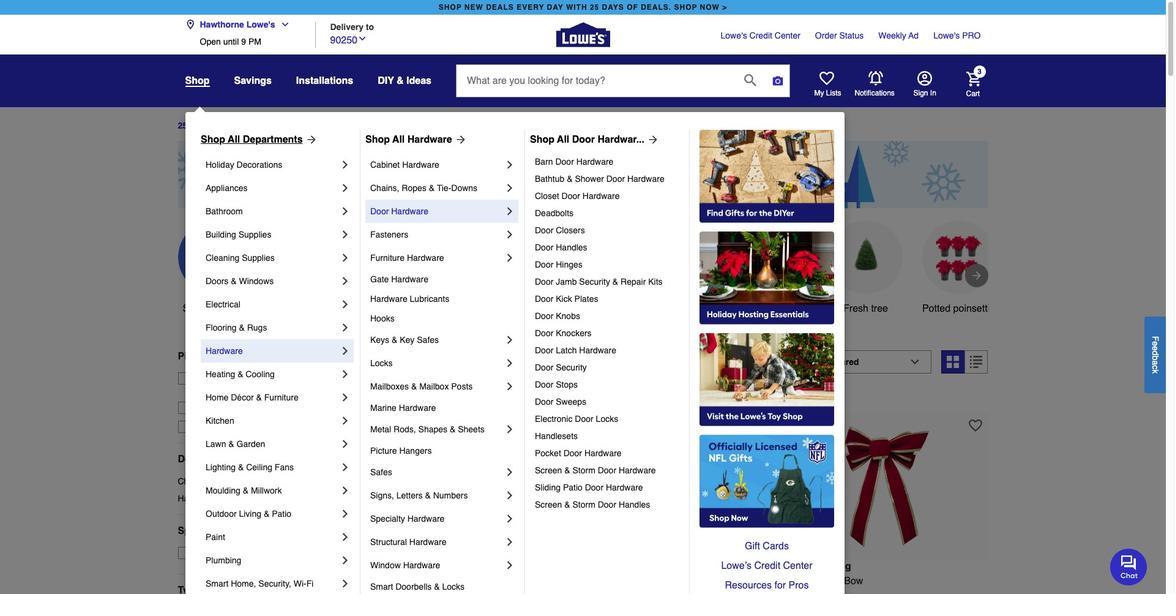 Task type: vqa. For each thing, say whether or not it's contained in the screenshot.
1,199 SAVE
no



Task type: describe. For each thing, give the bounding box(es) containing it.
compare for 1001813120 element
[[382, 392, 417, 402]]

ad
[[909, 31, 919, 40]]

0 horizontal spatial in
[[449, 356, 460, 373]]

of
[[627, 3, 639, 12]]

20.62- inside holiday living 100-count 20.62-ft white incandescent plug- in christmas string lights
[[408, 575, 436, 587]]

door jamb security & repair kits link
[[535, 273, 681, 290]]

tie-
[[437, 183, 452, 193]]

chevron right image for doors & windows
[[339, 275, 352, 287]]

door down the deadbolts
[[535, 225, 554, 235]]

search image
[[745, 74, 757, 86]]

holiday hosting essentials. image
[[700, 232, 835, 325]]

compare for 5013254527 element
[[807, 392, 842, 402]]

electronic
[[535, 414, 573, 424]]

plumbing
[[206, 556, 242, 565]]

door up door stops
[[535, 363, 554, 372]]

supplies for cleaning supplies
[[242, 253, 275, 263]]

plug- inside 100-count 20.62-ft multicolor incandescent plug-in christmas string lights
[[572, 590, 595, 594]]

door left latch
[[535, 345, 554, 355]]

closet door hardware link
[[535, 187, 681, 205]]

chains, ropes & tie-downs
[[371, 183, 478, 193]]

hardware up bathtub & shower door hardware at top
[[577, 157, 614, 167]]

door kick plates
[[535, 294, 599, 304]]

smart home, security, wi-fi
[[206, 579, 314, 589]]

chevron right image for metal rods, shapes & sheets
[[504, 423, 516, 435]]

0 vertical spatial pickup
[[178, 351, 210, 362]]

visit the lowe's toy shop. image
[[700, 333, 835, 426]]

door knockers link
[[535, 325, 681, 342]]

deals.
[[641, 3, 672, 12]]

& inside "diy & ideas" button
[[397, 75, 404, 86]]

all for deals
[[208, 303, 219, 314]]

f e e d b a c k
[[1151, 336, 1161, 373]]

door inside "link"
[[607, 174, 625, 184]]

& inside hawthorne lowe's & nearby stores button
[[269, 386, 275, 396]]

f
[[1151, 336, 1161, 341]]

& inside the smart doorbells & locks link
[[434, 582, 440, 592]]

1 e from the top
[[1151, 341, 1161, 346]]

lubricants
[[410, 294, 450, 304]]

days
[[602, 3, 625, 12]]

mailboxes & mailbox posts link
[[371, 375, 504, 398]]

metal rods, shapes & sheets
[[371, 424, 485, 434]]

& inside moulding & millwork link
[[243, 486, 249, 495]]

sign
[[914, 89, 929, 97]]

with
[[566, 3, 588, 12]]

special offers button
[[178, 515, 340, 547]]

chevron right image for building supplies
[[339, 228, 352, 241]]

lighting & ceiling fans link
[[206, 456, 339, 479]]

red
[[824, 575, 842, 587]]

chevron right image for door hardware
[[504, 205, 516, 217]]

keys & key safes
[[371, 335, 439, 345]]

lowe's home improvement lists image
[[820, 71, 834, 86]]

1 vertical spatial delivery
[[223, 351, 261, 362]]

ft inside 100-count 20.62-ft multicolor incandescent plug-in christmas string lights
[[649, 575, 654, 587]]

cleaning supplies
[[206, 253, 275, 263]]

living for holiday living 8.5-in w red bow
[[823, 561, 852, 572]]

locks link
[[371, 352, 504, 375]]

picture
[[371, 446, 397, 456]]

weekly ad link
[[879, 29, 919, 42]]

1 vertical spatial patio
[[272, 509, 292, 519]]

door down door knobs
[[535, 328, 554, 338]]

on
[[200, 548, 211, 558]]

0 vertical spatial furniture
[[371, 253, 405, 263]]

stops
[[556, 380, 578, 390]]

door right closet on the top
[[562, 191, 581, 201]]

structural
[[371, 537, 407, 547]]

picture hangers
[[371, 446, 432, 456]]

hardware up chains, ropes & tie-downs at the left of page
[[402, 160, 440, 170]]

new
[[465, 3, 484, 12]]

smart home, security, wi-fi link
[[206, 572, 339, 594]]

christmas inside holiday living 100-count 20.62-ft white incandescent plug- in christmas string lights
[[371, 590, 415, 594]]

credit for lowe's
[[750, 31, 773, 40]]

fasteners link
[[371, 223, 504, 246]]

chevron right image for chains, ropes & tie-downs
[[504, 182, 516, 194]]

window
[[371, 560, 401, 570]]

hardware up door security link
[[580, 345, 617, 355]]

picture hangers link
[[371, 441, 516, 461]]

hanging decoration
[[657, 303, 703, 329]]

chevron right image for lawn & garden
[[339, 438, 352, 450]]

& inside outdoor living & patio link
[[264, 509, 270, 519]]

cabinet hardware link
[[371, 153, 504, 176]]

screen for screen & storm door hardware
[[535, 465, 562, 475]]

shop all departments
[[201, 134, 303, 145]]

lighting & ceiling fans
[[206, 462, 294, 472]]

in inside 100-count 20.62-ft multicolor incandescent plug-in christmas string lights
[[595, 590, 603, 594]]

smart doorbells & locks
[[371, 582, 465, 592]]

door down door handles
[[535, 260, 554, 269]]

storm for handles
[[573, 500, 596, 510]]

doors & windows link
[[206, 269, 339, 293]]

heating & cooling
[[206, 369, 275, 379]]

multicolor
[[657, 575, 699, 587]]

chevron right image for signs, letters & numbers
[[504, 489, 516, 502]]

bathtub & shower door hardware
[[535, 174, 665, 184]]

lowe's inside lowe's pro link
[[934, 31, 961, 40]]

today
[[267, 373, 290, 383]]

0 horizontal spatial locks
[[371, 358, 393, 368]]

chevron right image for fasteners
[[504, 228, 516, 241]]

cabinet hardware
[[371, 160, 440, 170]]

door down handlesets
[[564, 448, 582, 458]]

storm for hardware
[[573, 465, 596, 475]]

lowe's home improvement cart image
[[967, 71, 981, 86]]

paint link
[[206, 526, 339, 549]]

shop for shop all deals
[[183, 303, 206, 314]]

center for lowe's credit center
[[784, 560, 813, 571]]

departments element
[[178, 453, 340, 465]]

door right barn at the top of page
[[556, 157, 574, 167]]

& inside metal rods, shapes & sheets link
[[450, 424, 456, 434]]

chevron right image for flooring & rugs
[[339, 322, 352, 334]]

living for holiday living
[[592, 303, 618, 314]]

door stops link
[[535, 376, 681, 393]]

chevron right image for heating & cooling
[[339, 368, 352, 380]]

at:
[[292, 373, 302, 383]]

door closers link
[[535, 222, 681, 239]]

deals inside button
[[221, 303, 247, 314]]

door down screen & storm door hardware
[[585, 483, 604, 492]]

hardware up hooks
[[371, 294, 408, 304]]

door down sliding patio door hardware link
[[598, 500, 617, 510]]

my lists link
[[815, 71, 842, 98]]

& inside screen & storm door handles link
[[565, 500, 571, 510]]

9
[[241, 37, 246, 47]]

store
[[216, 373, 237, 383]]

specialty
[[371, 514, 405, 524]]

lawn & garden link
[[206, 432, 339, 456]]

count inside 100-count 20.62-ft multicolor incandescent plug-in christmas string lights
[[592, 575, 618, 587]]

ft inside holiday living 100-count 20.62-ft white incandescent plug- in christmas string lights
[[436, 575, 441, 587]]

& inside "home décor & furniture" link
[[256, 393, 262, 402]]

1 heart outline image from the left
[[757, 419, 771, 432]]

millwork
[[251, 486, 282, 495]]

for
[[775, 580, 786, 591]]

poinsettia
[[954, 303, 996, 314]]

home,
[[231, 579, 256, 589]]

open until 9 pm
[[200, 37, 261, 47]]

deadbolts
[[535, 208, 574, 218]]

arrow right image for shop all door hardwar...
[[645, 134, 660, 146]]

& inside screen & storm door hardware link
[[565, 465, 571, 475]]

lawn
[[206, 439, 226, 449]]

hanging
[[662, 303, 698, 314]]

all for door
[[557, 134, 570, 145]]

count inside holiday living 100-count 20.62-ft white incandescent plug- in christmas string lights
[[379, 575, 405, 587]]

0 horizontal spatial furniture
[[264, 393, 299, 402]]

safes inside keys & key safes link
[[417, 335, 439, 345]]

furniture hardware
[[371, 253, 444, 263]]

shapes
[[419, 424, 448, 434]]

& inside chains, ropes & tie-downs link
[[429, 183, 435, 193]]

in inside holiday living 8.5-in w red bow
[[802, 575, 809, 587]]

1 horizontal spatial arrow right image
[[971, 269, 983, 282]]

kitchen link
[[206, 409, 339, 432]]

chevron right image for mailboxes & mailbox posts
[[504, 380, 516, 393]]

holiday for holiday decorations
[[206, 160, 234, 170]]

hardware down pocket door hardware link
[[619, 465, 656, 475]]

electronic door locks
[[535, 414, 619, 424]]

hardware up screen & storm door hardware link
[[585, 448, 622, 458]]

savings
[[234, 75, 272, 86]]

chevron right image for window hardware
[[504, 559, 516, 571]]

holiday living 8.5-in w red bow
[[785, 561, 864, 587]]

hardware link
[[206, 339, 339, 363]]

chevron right image for structural hardware
[[504, 536, 516, 548]]

door up electronic
[[535, 397, 554, 407]]

hooks
[[371, 314, 395, 323]]

door left the kick
[[535, 294, 554, 304]]

hardware down bathtub & shower door hardware at top
[[583, 191, 620, 201]]

chevron right image for safes
[[504, 466, 516, 478]]

to
[[366, 22, 374, 32]]

lowe's pro link
[[934, 29, 981, 42]]

deals
[[486, 3, 514, 12]]

100-count 20.62-ft multicolor incandescent plug-in christmas string lights
[[572, 575, 760, 594]]

until
[[223, 37, 239, 47]]

door sweeps link
[[535, 393, 681, 410]]

weekly
[[879, 31, 907, 40]]

hardware up cabinet hardware "link" at top left
[[408, 134, 452, 145]]

potted poinsettia button
[[923, 220, 996, 316]]

1 vertical spatial security
[[556, 363, 587, 372]]

chevron right image for locks
[[504, 357, 516, 369]]

hardware down mailboxes & mailbox posts
[[399, 403, 436, 413]]

hawthorne for hawthorne lowe's
[[200, 20, 244, 29]]

safes inside safes link
[[371, 467, 392, 477]]

in inside holiday living 100-count 20.62-ft white incandescent plug- in christmas string lights
[[360, 590, 368, 594]]

doors & windows
[[206, 276, 274, 286]]

shop for shop all hardware
[[366, 134, 390, 145]]

chat invite button image
[[1111, 548, 1148, 586]]

holiday for holiday living 8.5-in w red bow
[[785, 561, 820, 572]]

1001813120 element
[[360, 391, 417, 403]]

door up door hinges
[[535, 243, 554, 252]]

1 vertical spatial pickup
[[239, 373, 265, 383]]

christmas inside christmas decorations link
[[178, 476, 217, 486]]

lowe's pro
[[934, 31, 981, 40]]

hardware down barn door hardware link
[[628, 174, 665, 184]]

hardware down ropes
[[392, 206, 429, 216]]

& inside the lawn & garden link
[[229, 439, 234, 449]]

0 vertical spatial departments
[[243, 134, 303, 145]]

screen for screen & storm door handles
[[535, 500, 562, 510]]

1 shop from the left
[[439, 3, 462, 12]]

keys
[[371, 335, 390, 345]]

plumbing link
[[206, 549, 339, 572]]

hardware up window hardware link
[[410, 537, 447, 547]]

door latch hardware link
[[535, 342, 681, 359]]

every
[[517, 3, 545, 12]]

shop for shop
[[185, 75, 210, 86]]



Task type: locate. For each thing, give the bounding box(es) containing it.
pickup & delivery
[[178, 351, 261, 362]]

shop up cabinet
[[366, 134, 390, 145]]

patio right sliding
[[563, 483, 583, 492]]

0 horizontal spatial safes
[[371, 467, 392, 477]]

decorations for christmas decorations
[[219, 476, 265, 486]]

1 vertical spatial supplies
[[242, 253, 275, 263]]

& inside the mailboxes & mailbox posts link
[[412, 382, 417, 391]]

center left order
[[775, 31, 801, 40]]

0 horizontal spatial arrow right image
[[303, 134, 318, 146]]

deals right the of
[[223, 121, 246, 131]]

2 incandescent from the left
[[701, 575, 760, 587]]

& down sliding patio door hardware
[[565, 500, 571, 510]]

1 vertical spatial white
[[444, 575, 469, 587]]

all down 25 days of deals
[[228, 134, 240, 145]]

20.62- inside 100-count 20.62-ft multicolor incandescent plug-in christmas string lights
[[621, 575, 649, 587]]

hardware up screen & storm door handles link
[[606, 483, 643, 492]]

1 ft from the left
[[436, 575, 441, 587]]

0 horizontal spatial ft
[[436, 575, 441, 587]]

fast
[[196, 422, 213, 432]]

white inside holiday living 100-count 20.62-ft white incandescent plug- in christmas string lights
[[444, 575, 469, 587]]

0 vertical spatial center
[[775, 31, 801, 40]]

holiday inside holiday living 100-count 20.62-ft white incandescent plug- in christmas string lights
[[360, 561, 395, 572]]

2 lights from the left
[[681, 590, 707, 594]]

lowe's credit center
[[722, 560, 813, 571]]

decorations down lighting & ceiling fans
[[219, 476, 265, 486]]

1 vertical spatial shop
[[183, 303, 206, 314]]

0 horizontal spatial incandescent
[[472, 575, 530, 587]]

compare inside 1001813120 element
[[382, 392, 417, 402]]

shop down open
[[185, 75, 210, 86]]

2 ft from the left
[[649, 575, 654, 587]]

arrow right image
[[303, 134, 318, 146], [645, 134, 660, 146]]

door knobs link
[[535, 307, 681, 325]]

delivery up heating & cooling on the bottom of the page
[[223, 351, 261, 362]]

chevron right image for plumbing
[[339, 554, 352, 567]]

deals up flooring & rugs
[[221, 303, 247, 314]]

credit for lowe's
[[755, 560, 781, 571]]

location image
[[185, 20, 195, 29]]

shop for shop all departments
[[201, 134, 225, 145]]

delivery up 90250
[[330, 22, 364, 32]]

1 vertical spatial credit
[[755, 560, 781, 571]]

flooring & rugs link
[[206, 316, 339, 339]]

shop inside shop all hardware link
[[366, 134, 390, 145]]

living inside button
[[592, 303, 618, 314]]

1 horizontal spatial 25
[[590, 3, 600, 12]]

chevron right image for keys & key safes
[[504, 334, 516, 346]]

credit up search image
[[750, 31, 773, 40]]

outdoor living & patio link
[[206, 502, 339, 526]]

hardware down 'fasteners' link
[[407, 253, 444, 263]]

safes right key at the left of page
[[417, 335, 439, 345]]

notifications
[[855, 89, 895, 97]]

letters
[[397, 491, 423, 500]]

living down hanukkah decorations link
[[239, 509, 262, 519]]

screen inside screen & storm door handles link
[[535, 500, 562, 510]]

in left w
[[802, 575, 809, 587]]

stores
[[306, 386, 329, 396]]

1 horizontal spatial pickup
[[239, 373, 265, 383]]

in up the "posts" at the bottom of the page
[[449, 356, 460, 373]]

& inside "bathtub & shower door hardware" "link"
[[567, 174, 573, 184]]

& inside keys & key safes link
[[392, 335, 398, 345]]

chevron right image for cabinet hardware
[[504, 159, 516, 171]]

& down barn door hardware
[[567, 174, 573, 184]]

1 vertical spatial plug-
[[572, 590, 595, 594]]

2 heart outline image from the left
[[970, 419, 983, 432]]

e
[[1151, 341, 1161, 346], [1151, 346, 1161, 351]]

door security link
[[535, 359, 681, 376]]

all for hardware
[[393, 134, 405, 145]]

& inside the heating & cooling link
[[238, 369, 243, 379]]

bathtub & shower door hardware link
[[535, 170, 681, 187]]

lowe's inside hawthorne lowe's & nearby stores button
[[240, 386, 267, 396]]

door up sliding patio door hardware link
[[598, 465, 617, 475]]

2 arrow right image from the left
[[645, 134, 660, 146]]

handles inside screen & storm door handles link
[[619, 500, 651, 510]]

& inside signs, letters & numbers link
[[425, 491, 431, 500]]

0 vertical spatial security
[[580, 277, 611, 287]]

2 count from the left
[[592, 575, 618, 587]]

all inside button
[[208, 303, 219, 314]]

shop left now
[[675, 3, 698, 12]]

center inside 'link'
[[775, 31, 801, 40]]

security up plates
[[580, 277, 611, 287]]

hawthorne for hawthorne lowe's & nearby stores
[[196, 386, 238, 396]]

smart down 'plumbing'
[[206, 579, 229, 589]]

0 horizontal spatial patio
[[272, 509, 292, 519]]

door closers
[[535, 225, 585, 235]]

in
[[449, 356, 460, 373], [802, 575, 809, 587]]

1 20.62- from the left
[[408, 575, 436, 587]]

living inside holiday living 100-count 20.62-ft white incandescent plug- in christmas string lights
[[398, 561, 427, 572]]

all up flooring
[[208, 303, 219, 314]]

screen down sliding
[[535, 500, 562, 510]]

1 horizontal spatial heart outline image
[[970, 419, 983, 432]]

shop
[[185, 75, 210, 86], [183, 303, 206, 314]]

gift
[[745, 541, 761, 552]]

1001813154 element
[[572, 391, 630, 403]]

incandescent
[[472, 575, 530, 587], [701, 575, 760, 587]]

shop left electrical
[[183, 303, 206, 314]]

& inside lighting & ceiling fans link
[[238, 462, 244, 472]]

metal rods, shapes & sheets link
[[371, 418, 504, 441]]

lowe's home improvement logo image
[[556, 8, 610, 62]]

1 horizontal spatial string
[[653, 590, 678, 594]]

& left repair
[[613, 277, 619, 287]]

day
[[547, 3, 564, 12]]

1 horizontal spatial white
[[761, 303, 786, 314]]

1 horizontal spatial handles
[[619, 500, 651, 510]]

handlesets
[[535, 431, 578, 441]]

open
[[200, 37, 221, 47]]

lowe's inside lowe's credit center 'link'
[[721, 31, 748, 40]]

& left ceiling
[[238, 462, 244, 472]]

0 vertical spatial handles
[[556, 243, 588, 252]]

chains, ropes & tie-downs link
[[371, 176, 504, 200]]

security down door latch hardware
[[556, 363, 587, 372]]

& right décor
[[256, 393, 262, 402]]

arrow right image inside shop all door hardwar... link
[[645, 134, 660, 146]]

1 horizontal spatial plug-
[[572, 590, 595, 594]]

hawthorne inside hawthorne lowe's "button"
[[200, 20, 244, 29]]

furniture hardware link
[[371, 246, 504, 269]]

arrow right image inside shop all departments link
[[303, 134, 318, 146]]

closet
[[535, 191, 560, 201]]

string inside 100-count 20.62-ft multicolor incandescent plug-in christmas string lights
[[653, 590, 678, 594]]

chevron right image for electrical
[[339, 298, 352, 311]]

1 horizontal spatial arrow right image
[[645, 134, 660, 146]]

hardware lubricants
[[371, 294, 450, 304]]

& down pocket door hardware
[[565, 465, 571, 475]]

all up barn door hardware
[[557, 134, 570, 145]]

numbers
[[433, 491, 468, 500]]

chevron right image for outdoor living & patio
[[339, 508, 352, 520]]

0 vertical spatial locks
[[371, 358, 393, 368]]

lowe's home improvement notification center image
[[869, 71, 883, 86]]

2 storm from the top
[[573, 500, 596, 510]]

0 vertical spatial 25
[[590, 3, 600, 12]]

& right the lawn
[[229, 439, 234, 449]]

1 string from the left
[[417, 590, 443, 594]]

heart outline image
[[757, 419, 771, 432], [970, 419, 983, 432]]

1 screen from the top
[[535, 465, 562, 475]]

door up barn door hardware
[[573, 134, 595, 145]]

0 horizontal spatial pickup
[[178, 351, 210, 362]]

door left 'knobs'
[[535, 311, 554, 321]]

1 arrow right image from the left
[[303, 134, 318, 146]]

shop all hardware
[[366, 134, 452, 145]]

christmas inside 100-count 20.62-ft multicolor incandescent plug-in christmas string lights
[[606, 590, 650, 594]]

0 horizontal spatial christmas
[[178, 476, 217, 486]]

1 vertical spatial locks
[[596, 414, 619, 424]]

supplies up windows
[[242, 253, 275, 263]]

arrow right image inside shop all hardware link
[[452, 134, 467, 146]]

25 days of deals
[[178, 121, 246, 131]]

my lists
[[815, 89, 842, 97]]

0 horizontal spatial 20.62-
[[408, 575, 436, 587]]

1 horizontal spatial safes
[[417, 335, 439, 345]]

Search Query text field
[[457, 65, 735, 97]]

2 horizontal spatial shop
[[530, 134, 555, 145]]

1 horizontal spatial lights
[[681, 590, 707, 594]]

chevron right image for hardware
[[339, 345, 352, 357]]

lights down multicolor in the right bottom of the page
[[681, 590, 707, 594]]

door down barn door hardware link
[[607, 174, 625, 184]]

jamb
[[556, 277, 577, 287]]

shop inside shop all door hardwar... link
[[530, 134, 555, 145]]

bathroom
[[206, 206, 243, 216]]

100- inside 100-count 20.62-ft multicolor incandescent plug-in christmas string lights
[[572, 575, 592, 587]]

chevron down image
[[275, 20, 290, 29]]

0 horizontal spatial plug-
[[533, 575, 556, 587]]

1 storm from the top
[[573, 465, 596, 475]]

closet door hardware
[[535, 191, 620, 201]]

locks down door sweeps link
[[596, 414, 619, 424]]

ft right doorbells on the left bottom
[[436, 575, 441, 587]]

handles inside door handles link
[[556, 243, 588, 252]]

specialty hardware
[[371, 514, 445, 524]]

1 vertical spatial deals
[[221, 303, 247, 314]]

0 horizontal spatial arrow right image
[[452, 134, 467, 146]]

2 screen from the top
[[535, 500, 562, 510]]

hanukkah
[[178, 494, 217, 503]]

25 left days
[[178, 121, 187, 131]]

bathtub
[[535, 174, 565, 184]]

supplies for building supplies
[[239, 230, 272, 239]]

1 vertical spatial arrow right image
[[971, 269, 983, 282]]

chevron right image for kitchen
[[339, 415, 352, 427]]

cleaning
[[206, 253, 240, 263]]

arrow right image up holiday decorations link
[[303, 134, 318, 146]]

locks inside 'link'
[[596, 414, 619, 424]]

1 horizontal spatial furniture
[[371, 253, 405, 263]]

heart outline image
[[545, 419, 558, 432]]

1 incandescent from the left
[[472, 575, 530, 587]]

& left "rugs"
[[239, 323, 245, 333]]

hardware down flooring
[[206, 346, 243, 356]]

20.62- left multicolor in the right bottom of the page
[[621, 575, 649, 587]]

3 shop from the left
[[530, 134, 555, 145]]

appliances link
[[206, 176, 339, 200]]

shop down '25 days of deals' link
[[201, 134, 225, 145]]

locks down window hardware link
[[442, 582, 465, 592]]

arrow right image for shop all departments
[[303, 134, 318, 146]]

chevron down image
[[358, 33, 367, 43]]

in inside 'button'
[[931, 89, 937, 97]]

pickup up the free
[[178, 351, 210, 362]]

building
[[206, 230, 236, 239]]

0 vertical spatial safes
[[417, 335, 439, 345]]

delivery to
[[330, 22, 374, 32]]

25 days of deals link
[[178, 121, 246, 131]]

0 vertical spatial shop
[[185, 75, 210, 86]]

pocket door hardware
[[535, 448, 622, 458]]

& inside flooring & rugs link
[[239, 323, 245, 333]]

screen inside screen & storm door hardware link
[[535, 465, 562, 475]]

f e e d b a c k button
[[1145, 316, 1167, 393]]

incandescent inside holiday living 100-count 20.62-ft white incandescent plug- in christmas string lights
[[472, 575, 530, 587]]

chevron right image
[[504, 159, 516, 171], [339, 205, 352, 217], [504, 228, 516, 241], [339, 298, 352, 311], [504, 380, 516, 393], [339, 391, 352, 404], [504, 423, 516, 435], [504, 489, 516, 502], [339, 508, 352, 520], [504, 513, 516, 525], [339, 531, 352, 543], [504, 536, 516, 548]]

hardware up hardware lubricants
[[392, 274, 429, 284]]

shop all deals button
[[178, 220, 251, 316]]

storm down sliding patio door hardware
[[573, 500, 596, 510]]

smart down the window
[[371, 582, 393, 592]]

lights inside holiday living 100-count 20.62-ft white incandescent plug- in christmas string lights
[[446, 590, 472, 594]]

& up heating
[[213, 351, 220, 362]]

lights inside 100-count 20.62-ft multicolor incandescent plug-in christmas string lights
[[681, 590, 707, 594]]

0 horizontal spatial shop
[[439, 3, 462, 12]]

lowe's
[[722, 560, 752, 571]]

0 vertical spatial plug-
[[533, 575, 556, 587]]

1 horizontal spatial in
[[802, 575, 809, 587]]

0 vertical spatial screen
[[535, 465, 562, 475]]

0 horizontal spatial compare
[[382, 392, 417, 402]]

0 vertical spatial credit
[[750, 31, 773, 40]]

delivery up lawn & garden
[[215, 422, 246, 432]]

living up red
[[823, 561, 852, 572]]

chevron right image for furniture hardware
[[504, 252, 516, 264]]

2 shop from the left
[[366, 134, 390, 145]]

diy
[[378, 75, 394, 86]]

chevron right image for holiday decorations
[[339, 159, 352, 171]]

grid view image
[[948, 356, 960, 368]]

door down chains,
[[371, 206, 389, 216]]

door hardware link
[[371, 200, 504, 223]]

living up door knockers link
[[592, 303, 618, 314]]

credit up resources for pros link in the bottom right of the page
[[755, 560, 781, 571]]

potted
[[923, 303, 951, 314]]

door left stops
[[535, 380, 554, 390]]

tree
[[872, 303, 889, 314]]

0 horizontal spatial in
[[360, 590, 368, 594]]

2 compare from the left
[[807, 392, 842, 402]]

2 horizontal spatial locks
[[596, 414, 619, 424]]

1 horizontal spatial incandescent
[[701, 575, 760, 587]]

holiday inside button
[[557, 303, 589, 314]]

& inside the doors & windows link
[[231, 276, 237, 286]]

2 vertical spatial locks
[[442, 582, 465, 592]]

1 horizontal spatial 100-
[[572, 575, 592, 587]]

0 horizontal spatial 25
[[178, 121, 187, 131]]

2 100- from the left
[[572, 575, 592, 587]]

sliding patio door hardware
[[535, 483, 643, 492]]

electronic door locks link
[[535, 410, 681, 428]]

lowe's up pm
[[247, 20, 275, 29]]

chevron right image for home décor & furniture
[[339, 391, 352, 404]]

smart for smart home, security, wi-fi
[[206, 579, 229, 589]]

mailboxes
[[371, 382, 409, 391]]

shop inside shop all departments link
[[201, 134, 225, 145]]

list view image
[[971, 356, 983, 368]]

1 horizontal spatial count
[[592, 575, 618, 587]]

now
[[700, 3, 720, 12]]

chevron right image for moulding & millwork
[[339, 484, 352, 497]]

find gifts for the diyer. image
[[700, 130, 835, 223]]

1 horizontal spatial patio
[[563, 483, 583, 492]]

1 horizontal spatial locks
[[442, 582, 465, 592]]

decorations for holiday decorations
[[237, 160, 283, 170]]

hanukkah decorations link
[[178, 492, 340, 505]]

sheets
[[458, 424, 485, 434]]

0 horizontal spatial smart
[[206, 579, 229, 589]]

0 vertical spatial patio
[[563, 483, 583, 492]]

2 horizontal spatial in
[[931, 89, 937, 97]]

moulding & millwork
[[206, 486, 282, 495]]

living inside holiday living 8.5-in w red bow
[[823, 561, 852, 572]]

0 vertical spatial in
[[449, 356, 460, 373]]

None search field
[[456, 64, 791, 108]]

string inside holiday living 100-count 20.62-ft white incandescent plug- in christmas string lights
[[417, 590, 443, 594]]

100- inside holiday living 100-count 20.62-ft white incandescent plug- in christmas string lights
[[360, 575, 379, 587]]

credit inside lowe's credit center link
[[755, 560, 781, 571]]

1 vertical spatial center
[[784, 560, 813, 571]]

shop all door hardwar... link
[[530, 132, 660, 147]]

& right doors
[[231, 276, 237, 286]]

chevron right image for lighting & ceiling fans
[[339, 461, 352, 473]]

chevron right image
[[339, 159, 352, 171], [339, 182, 352, 194], [504, 182, 516, 194], [504, 205, 516, 217], [339, 228, 352, 241], [339, 252, 352, 264], [504, 252, 516, 264], [339, 275, 352, 287], [339, 322, 352, 334], [504, 334, 516, 346], [339, 345, 352, 357], [504, 357, 516, 369], [339, 368, 352, 380], [339, 415, 352, 427], [339, 438, 352, 450], [339, 461, 352, 473], [504, 466, 516, 478], [339, 484, 352, 497], [339, 554, 352, 567], [504, 559, 516, 571], [339, 578, 352, 590]]

patio up paint link
[[272, 509, 292, 519]]

diy & ideas
[[378, 75, 432, 86]]

string down multicolor in the right bottom of the page
[[653, 590, 678, 594]]

pickup up hawthorne lowe's & nearby stores
[[239, 373, 265, 383]]

holiday for holiday living
[[557, 303, 589, 314]]

chains,
[[371, 183, 400, 193]]

1 vertical spatial safes
[[371, 467, 392, 477]]

door stops
[[535, 380, 578, 390]]

handles down sliding patio door hardware link
[[619, 500, 651, 510]]

decorations for hanukkah decorations
[[219, 494, 265, 503]]

1 shop from the left
[[201, 134, 225, 145]]

locks down keys
[[371, 358, 393, 368]]

door inside 'link'
[[575, 414, 594, 424]]

1 vertical spatial departments
[[178, 454, 238, 465]]

hawthorne down store
[[196, 386, 238, 396]]

christmas
[[178, 476, 217, 486], [371, 590, 415, 594], [606, 590, 650, 594]]

center for lowe's credit center
[[775, 31, 801, 40]]

1 vertical spatial hawthorne
[[196, 386, 238, 396]]

doorbells
[[396, 582, 432, 592]]

shop inside button
[[183, 303, 206, 314]]

0 horizontal spatial lights
[[446, 590, 472, 594]]

smart for smart doorbells & locks
[[371, 582, 393, 592]]

lists
[[827, 89, 842, 97]]

living for holiday living 100-count 20.62-ft white incandescent plug- in christmas string lights
[[398, 561, 427, 572]]

198
[[360, 356, 384, 373]]

1 vertical spatial storm
[[573, 500, 596, 510]]

decorations up "outdoor living & patio"
[[219, 494, 265, 503]]

camera image
[[772, 75, 785, 87]]

1 horizontal spatial ft
[[649, 575, 654, 587]]

holiday for holiday living 100-count 20.62-ft white incandescent plug- in christmas string lights
[[360, 561, 395, 572]]

1 vertical spatial in
[[802, 575, 809, 587]]

string down window hardware link
[[417, 590, 443, 594]]

downs
[[452, 183, 478, 193]]

0 horizontal spatial white
[[444, 575, 469, 587]]

2 vertical spatial delivery
[[215, 422, 246, 432]]

shop all departments link
[[201, 132, 318, 147]]

furniture down today
[[264, 393, 299, 402]]

0 vertical spatial deals
[[223, 121, 246, 131]]

1 horizontal spatial departments
[[243, 134, 303, 145]]

door left "jamb" at the top left of page
[[535, 277, 554, 287]]

shower
[[575, 174, 604, 184]]

chevron right image for appliances
[[339, 182, 352, 194]]

1 horizontal spatial 20.62-
[[621, 575, 649, 587]]

hawthorne inside hawthorne lowe's & nearby stores button
[[196, 386, 238, 396]]

&
[[397, 75, 404, 86], [567, 174, 573, 184], [429, 183, 435, 193], [231, 276, 237, 286], [613, 277, 619, 287], [239, 323, 245, 333], [392, 335, 398, 345], [213, 351, 220, 362], [238, 369, 243, 379], [412, 382, 417, 391], [269, 386, 275, 396], [256, 393, 262, 402], [450, 424, 456, 434], [229, 439, 234, 449], [238, 462, 244, 472], [565, 465, 571, 475], [243, 486, 249, 495], [425, 491, 431, 500], [565, 500, 571, 510], [264, 509, 270, 519], [434, 582, 440, 592]]

white
[[761, 303, 786, 314], [444, 575, 469, 587]]

shop for shop all door hardwar...
[[530, 134, 555, 145]]

arrow right image up barn door hardware link
[[645, 134, 660, 146]]

1 horizontal spatial smart
[[371, 582, 393, 592]]

& left sheets
[[450, 424, 456, 434]]

safes down picture
[[371, 467, 392, 477]]

of
[[213, 121, 221, 131]]

0 vertical spatial hawthorne
[[200, 20, 244, 29]]

1 vertical spatial handles
[[619, 500, 651, 510]]

0 horizontal spatial string
[[417, 590, 443, 594]]

0 vertical spatial arrow right image
[[452, 134, 467, 146]]

0 horizontal spatial heart outline image
[[757, 419, 771, 432]]

credit inside lowe's credit center 'link'
[[750, 31, 773, 40]]

hardware up smart doorbells & locks
[[403, 560, 441, 570]]

holiday inside holiday living 8.5-in w red bow
[[785, 561, 820, 572]]

lowe's home improvement account image
[[918, 71, 932, 86]]

1 horizontal spatial in
[[595, 590, 603, 594]]

resources
[[725, 580, 772, 591]]

structural hardware link
[[371, 530, 504, 554]]

1 count from the left
[[379, 575, 405, 587]]

officially licensed n f l gifts. shop now. image
[[700, 435, 835, 528]]

hardware lubricants link
[[371, 289, 516, 309]]

products
[[388, 356, 445, 373]]

100-count 20.62-ft multicolor incandescent plug-in christmas string lights link
[[572, 561, 776, 594]]

shop
[[439, 3, 462, 12], [675, 3, 698, 12]]

compare inside 5013254527 element
[[807, 392, 842, 402]]

door knockers
[[535, 328, 592, 338]]

hawthorne lowe's & nearby stores
[[196, 386, 329, 396]]

1 vertical spatial furniture
[[264, 393, 299, 402]]

lowe's down > on the top right of page
[[721, 31, 748, 40]]

arrow right image
[[452, 134, 467, 146], [971, 269, 983, 282]]

2 horizontal spatial christmas
[[606, 590, 650, 594]]

1 vertical spatial 25
[[178, 121, 187, 131]]

white inside button
[[761, 303, 786, 314]]

& left tie-
[[429, 183, 435, 193]]

hawthorne
[[200, 20, 244, 29], [196, 386, 238, 396]]

& inside door jamb security & repair kits link
[[613, 277, 619, 287]]

0 horizontal spatial departments
[[178, 454, 238, 465]]

0 horizontal spatial 100-
[[360, 575, 379, 587]]

5013254527 element
[[785, 391, 842, 403]]

90250
[[330, 35, 358, 46]]

living up doorbells on the left bottom
[[398, 561, 427, 572]]

supplies up cleaning supplies at the left
[[239, 230, 272, 239]]

e up d
[[1151, 341, 1161, 346]]

all up cabinet hardware
[[393, 134, 405, 145]]

ropes
[[402, 183, 427, 193]]

kick
[[556, 294, 572, 304]]

chevron right image for paint
[[339, 531, 352, 543]]

incandescent inside 100-count 20.62-ft multicolor incandescent plug-in christmas string lights
[[701, 575, 760, 587]]

2 20.62- from the left
[[621, 575, 649, 587]]

2 e from the top
[[1151, 346, 1161, 351]]

& left mailbox
[[412, 382, 417, 391]]

mailboxes & mailbox posts
[[371, 382, 473, 391]]

& down hanukkah decorations link
[[264, 509, 270, 519]]

plug- inside holiday living 100-count 20.62-ft white incandescent plug- in christmas string lights
[[533, 575, 556, 587]]

0 horizontal spatial handles
[[556, 243, 588, 252]]

1 compare from the left
[[382, 392, 417, 402]]

decorations down latch
[[521, 356, 606, 373]]

25 days of deals. shop new deals every day. while supplies last. image
[[178, 141, 989, 208]]

2 string from the left
[[653, 590, 678, 594]]

all for departments
[[228, 134, 240, 145]]

0 horizontal spatial count
[[379, 575, 405, 587]]

hardware down signs, letters & numbers
[[408, 514, 445, 524]]

chevron right image for bathroom
[[339, 205, 352, 217]]

1 lights from the left
[[446, 590, 472, 594]]

ft left multicolor in the right bottom of the page
[[649, 575, 654, 587]]

1 vertical spatial screen
[[535, 500, 562, 510]]

chevron right image for cleaning supplies
[[339, 252, 352, 264]]

w
[[812, 575, 821, 587]]

cooling
[[246, 369, 275, 379]]

0 vertical spatial storm
[[573, 465, 596, 475]]

order
[[816, 31, 838, 40]]

0 vertical spatial supplies
[[239, 230, 272, 239]]

& right letters
[[425, 491, 431, 500]]

0 vertical spatial white
[[761, 303, 786, 314]]

door jamb security & repair kits
[[535, 277, 663, 287]]

lowe's inside hawthorne lowe's "button"
[[247, 20, 275, 29]]

2 shop from the left
[[675, 3, 698, 12]]

screen down pocket
[[535, 465, 562, 475]]

hawthorne up open until 9 pm
[[200, 20, 244, 29]]

chevron right image for specialty hardware
[[504, 513, 516, 525]]

furniture up gate
[[371, 253, 405, 263]]

home décor & furniture
[[206, 393, 299, 402]]

1 horizontal spatial shop
[[366, 134, 390, 145]]

chevron right image for smart home, security, wi-fi
[[339, 578, 352, 590]]

living for outdoor living & patio
[[239, 509, 262, 519]]

lawn & garden
[[206, 439, 265, 449]]

0 vertical spatial delivery
[[330, 22, 364, 32]]

garden
[[237, 439, 265, 449]]

door handles
[[535, 243, 588, 252]]

1 100- from the left
[[360, 575, 379, 587]]



